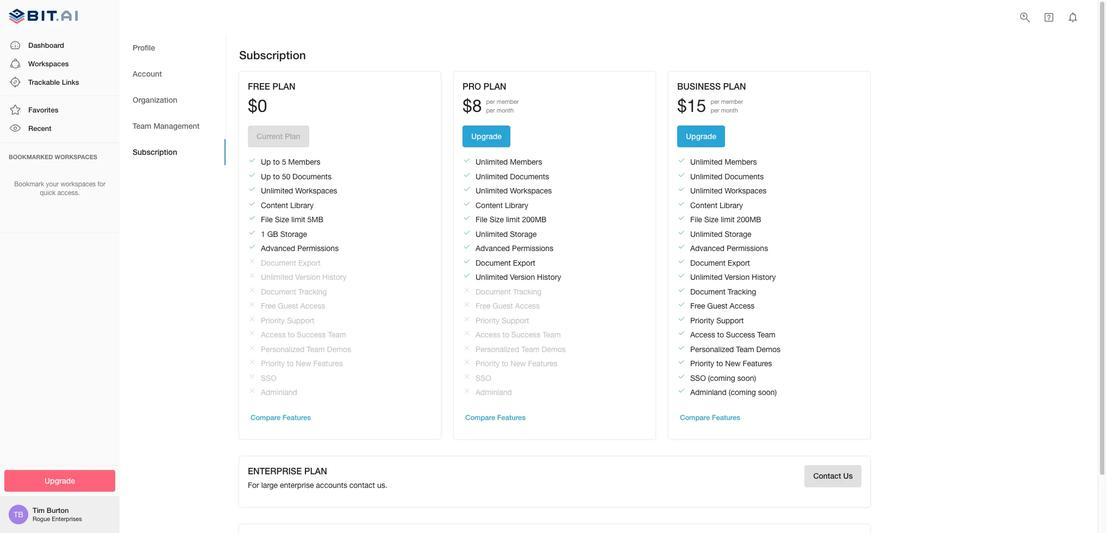 Task type: locate. For each thing, give the bounding box(es) containing it.
1 tracking from the left
[[298, 287, 327, 296]]

2 compare from the left
[[465, 413, 495, 422]]

3 compare from the left
[[680, 413, 710, 422]]

upgrade for $8
[[471, 131, 502, 141]]

2 history from the left
[[537, 273, 561, 282]]

1 up from the top
[[261, 158, 271, 166]]

subscription link
[[120, 139, 226, 165]]

0 horizontal spatial content library
[[261, 201, 314, 210]]

plan for for
[[304, 466, 327, 476]]

2 personalized team demos from the left
[[476, 345, 566, 354]]

1 200mb from the left
[[522, 215, 547, 224]]

0 horizontal spatial unlimited workspaces
[[261, 187, 337, 195]]

0 horizontal spatial history
[[322, 273, 347, 282]]

advanced permissions for $15
[[690, 244, 768, 253]]

3 version from the left
[[725, 273, 750, 282]]

upgrade button for $15
[[677, 125, 725, 147]]

plan right pro
[[484, 81, 506, 92]]

features
[[313, 359, 343, 368], [528, 359, 558, 368], [743, 359, 772, 368], [283, 413, 311, 422], [497, 413, 526, 422], [712, 413, 740, 422]]

up
[[261, 158, 271, 166], [261, 172, 271, 181]]

workspaces inside "button"
[[28, 59, 69, 68]]

3 advanced permissions from the left
[[690, 244, 768, 253]]

advanced for $15
[[690, 244, 725, 253]]

1 vertical spatial (coming
[[729, 388, 756, 397]]

support for $0
[[287, 316, 315, 325]]

workspaces
[[28, 59, 69, 68], [295, 187, 337, 195], [510, 187, 552, 195], [725, 187, 767, 195]]

free guest access
[[261, 302, 325, 310], [476, 302, 540, 310], [690, 302, 755, 310]]

access to success team
[[261, 331, 346, 339], [476, 331, 561, 339], [690, 331, 776, 339]]

3 adminland from the left
[[690, 388, 727, 397]]

0 horizontal spatial support
[[287, 316, 315, 325]]

1 horizontal spatial document tracking
[[476, 287, 542, 296]]

tb
[[14, 510, 23, 519]]

2 advanced permissions from the left
[[476, 244, 553, 253]]

2 horizontal spatial priority support
[[690, 316, 744, 325]]

compare features button for $8
[[463, 410, 528, 426]]

3 limit from the left
[[721, 215, 735, 224]]

2 document tracking from the left
[[476, 287, 542, 296]]

1 size from the left
[[275, 215, 289, 224]]

advanced
[[261, 244, 295, 253], [476, 244, 510, 253], [690, 244, 725, 253]]

2 horizontal spatial permissions
[[727, 244, 768, 253]]

0 horizontal spatial priority support
[[261, 316, 315, 325]]

3 document tracking from the left
[[690, 287, 756, 296]]

0 horizontal spatial file
[[261, 215, 273, 224]]

0 horizontal spatial storage
[[280, 230, 307, 238]]

3 priority support from the left
[[690, 316, 744, 325]]

0 vertical spatial up
[[261, 158, 271, 166]]

members for $8
[[510, 158, 542, 166]]

management
[[154, 121, 200, 130]]

2 horizontal spatial compare
[[680, 413, 710, 422]]

1 sso from the left
[[261, 374, 277, 382]]

support for $15
[[716, 316, 744, 325]]

dashboard
[[28, 41, 64, 49]]

free guest access for $0
[[261, 302, 325, 310]]

access
[[300, 302, 325, 310], [515, 302, 540, 310], [730, 302, 755, 310], [261, 331, 286, 339], [476, 331, 500, 339], [690, 331, 715, 339]]

3 history from the left
[[752, 273, 776, 282]]

plan for $0
[[273, 81, 295, 92]]

success for $15
[[726, 331, 755, 339]]

limit for $8
[[506, 215, 520, 224]]

unlimited members for $8
[[476, 158, 542, 166]]

subscription down team management
[[133, 147, 177, 156]]

business
[[677, 81, 721, 92]]

0 horizontal spatial personalized team demos
[[261, 345, 351, 354]]

1 horizontal spatial content library
[[476, 201, 528, 210]]

tracking for $0
[[298, 287, 327, 296]]

2 size from the left
[[490, 215, 504, 224]]

2 horizontal spatial unlimited version history
[[690, 273, 776, 282]]

upgrade button down $15
[[677, 125, 725, 147]]

2 limit from the left
[[506, 215, 520, 224]]

2 horizontal spatial guest
[[707, 302, 728, 310]]

up left 50
[[261, 172, 271, 181]]

2 month from the left
[[721, 107, 738, 113]]

1 adminland from the left
[[261, 388, 297, 397]]

new
[[296, 359, 311, 368], [511, 359, 526, 368], [725, 359, 741, 368]]

version for $0
[[295, 273, 320, 282]]

up for up to 5 members
[[261, 158, 271, 166]]

1 horizontal spatial demos
[[542, 345, 566, 354]]

2 horizontal spatial limit
[[721, 215, 735, 224]]

free
[[261, 302, 276, 310], [476, 302, 491, 310], [690, 302, 705, 310]]

limit
[[291, 215, 305, 224], [506, 215, 520, 224], [721, 215, 735, 224]]

1 month from the left
[[497, 107, 514, 113]]

0 horizontal spatial document export
[[261, 259, 321, 267]]

0 horizontal spatial compare features
[[251, 413, 311, 422]]

unlimited workspaces for $15
[[690, 187, 767, 195]]

priority to new features for $15
[[690, 359, 772, 368]]

sso
[[261, 374, 277, 382], [476, 374, 491, 382], [690, 374, 706, 382]]

storage for $15
[[725, 230, 752, 238]]

3 free from the left
[[690, 302, 705, 310]]

1 horizontal spatial 200mb
[[737, 215, 761, 224]]

contact us
[[813, 471, 853, 481]]

for
[[248, 481, 259, 490]]

0 horizontal spatial advanced
[[261, 244, 295, 253]]

permissions for $8
[[512, 244, 553, 253]]

upgrade down $8
[[471, 131, 502, 141]]

0 horizontal spatial guest
[[278, 302, 298, 310]]

personalized team demos for $8
[[476, 345, 566, 354]]

0 horizontal spatial priority to new features
[[261, 359, 343, 368]]

unlimited version history for $8
[[476, 273, 561, 282]]

2 horizontal spatial personalized team demos
[[690, 345, 781, 354]]

plan inside free plan $0
[[273, 81, 295, 92]]

2 unlimited members from the left
[[690, 158, 757, 166]]

1 personalized from the left
[[261, 345, 305, 354]]

0 horizontal spatial sso
[[261, 374, 277, 382]]

month right $15
[[721, 107, 738, 113]]

3 support from the left
[[716, 316, 744, 325]]

1 free guest access from the left
[[261, 302, 325, 310]]

3 sso from the left
[[690, 374, 706, 382]]

workspaces
[[55, 153, 97, 160]]

content for $0
[[261, 201, 288, 210]]

1 unlimited storage from the left
[[476, 230, 537, 238]]

bookmark
[[14, 180, 44, 188]]

1 horizontal spatial unlimited storage
[[690, 230, 752, 238]]

permissions for $0
[[297, 244, 339, 253]]

2 sso from the left
[[476, 374, 491, 382]]

(coming up adminland (coming soon)
[[708, 374, 735, 382]]

1 horizontal spatial access to success team
[[476, 331, 561, 339]]

0 horizontal spatial success
[[297, 331, 326, 339]]

plan inside pro plan $8 per member per month
[[484, 81, 506, 92]]

upgrade button up burton
[[4, 470, 115, 492]]

sso for $8
[[476, 374, 491, 382]]

team
[[133, 121, 151, 130], [328, 331, 346, 339], [543, 331, 561, 339], [757, 331, 776, 339], [307, 345, 325, 354], [521, 345, 540, 354], [736, 345, 754, 354]]

3 document export from the left
[[690, 259, 750, 267]]

1 unlimited members from the left
[[476, 158, 542, 166]]

2 horizontal spatial support
[[716, 316, 744, 325]]

3 tracking from the left
[[728, 287, 756, 296]]

team management
[[133, 121, 200, 130]]

2 document export from the left
[[476, 259, 535, 267]]

2 support from the left
[[502, 316, 529, 325]]

2 horizontal spatial demos
[[756, 345, 781, 354]]

personalized for $0
[[261, 345, 305, 354]]

team management link
[[120, 113, 226, 139]]

2 compare features from the left
[[465, 413, 526, 422]]

2 horizontal spatial access to success team
[[690, 331, 776, 339]]

library for $8
[[505, 201, 528, 210]]

size
[[275, 215, 289, 224], [490, 215, 504, 224], [704, 215, 719, 224]]

2 horizontal spatial export
[[728, 259, 750, 267]]

advanced for $8
[[476, 244, 510, 253]]

member inside business plan $15 per member per month
[[721, 98, 743, 105]]

plan right business
[[723, 81, 746, 92]]

0 horizontal spatial members
[[288, 158, 320, 166]]

1 unlimited workspaces from the left
[[261, 187, 337, 195]]

plan right free
[[273, 81, 295, 92]]

1 horizontal spatial free
[[476, 302, 491, 310]]

2 horizontal spatial free
[[690, 302, 705, 310]]

history
[[322, 273, 347, 282], [537, 273, 561, 282], [752, 273, 776, 282]]

1 members from the left
[[288, 158, 320, 166]]

tim
[[33, 506, 45, 515]]

1 library from the left
[[290, 201, 314, 210]]

free for $0
[[261, 302, 276, 310]]

2 horizontal spatial upgrade button
[[677, 125, 725, 147]]

2 horizontal spatial success
[[726, 331, 755, 339]]

recent button
[[0, 119, 120, 138]]

priority to new features
[[261, 359, 343, 368], [476, 359, 558, 368], [690, 359, 772, 368]]

2 horizontal spatial sso
[[690, 374, 706, 382]]

1 horizontal spatial file
[[476, 215, 488, 224]]

1 content library from the left
[[261, 201, 314, 210]]

success
[[297, 331, 326, 339], [511, 331, 541, 339], [726, 331, 755, 339]]

member for $15
[[721, 98, 743, 105]]

up for up to 50 documents
[[261, 172, 271, 181]]

2 horizontal spatial adminland
[[690, 388, 727, 397]]

compare
[[251, 413, 281, 422], [465, 413, 495, 422], [680, 413, 710, 422]]

1 history from the left
[[322, 273, 347, 282]]

1 horizontal spatial storage
[[510, 230, 537, 238]]

2 access to success team from the left
[[476, 331, 561, 339]]

file for $8
[[476, 215, 488, 224]]

0 horizontal spatial advanced permissions
[[261, 244, 339, 253]]

2 unlimited documents from the left
[[690, 172, 764, 181]]

1 horizontal spatial history
[[537, 273, 561, 282]]

1 member from the left
[[497, 98, 519, 105]]

subscription up free
[[239, 48, 306, 62]]

1 horizontal spatial size
[[490, 215, 504, 224]]

content library for $8
[[476, 201, 528, 210]]

1 horizontal spatial compare features button
[[463, 410, 528, 426]]

2 horizontal spatial advanced permissions
[[690, 244, 768, 253]]

plan inside business plan $15 per member per month
[[723, 81, 746, 92]]

3 free guest access from the left
[[690, 302, 755, 310]]

documents
[[293, 172, 332, 181], [510, 172, 549, 181], [725, 172, 764, 181]]

1 file size limit 200mb from the left
[[476, 215, 547, 224]]

tab list
[[120, 35, 226, 165]]

workspaces
[[61, 180, 96, 188]]

2 compare features button from the left
[[463, 410, 528, 426]]

1 horizontal spatial support
[[502, 316, 529, 325]]

3 export from the left
[[728, 259, 750, 267]]

1 horizontal spatial personalized team demos
[[476, 345, 566, 354]]

2 horizontal spatial compare features button
[[677, 410, 743, 426]]

compare features
[[251, 413, 311, 422], [465, 413, 526, 422], [680, 413, 740, 422]]

0 horizontal spatial library
[[290, 201, 314, 210]]

3 priority to new features from the left
[[690, 359, 772, 368]]

library for $15
[[720, 201, 743, 210]]

document
[[261, 259, 296, 267], [476, 259, 511, 267], [690, 259, 726, 267], [261, 287, 296, 296], [476, 287, 511, 296], [690, 287, 726, 296]]

3 compare features from the left
[[680, 413, 740, 422]]

file
[[261, 215, 273, 224], [476, 215, 488, 224], [690, 215, 702, 224]]

2 priority to new features from the left
[[476, 359, 558, 368]]

accounts
[[316, 481, 347, 490]]

2 horizontal spatial tracking
[[728, 287, 756, 296]]

unlimited storage for $15
[[690, 230, 752, 238]]

tim burton rogue enterprises
[[33, 506, 82, 523]]

1 horizontal spatial permissions
[[512, 244, 553, 253]]

guest for $0
[[278, 302, 298, 310]]

3 documents from the left
[[725, 172, 764, 181]]

0 horizontal spatial content
[[261, 201, 288, 210]]

0 horizontal spatial demos
[[327, 345, 351, 354]]

upgrade up burton
[[45, 476, 75, 485]]

us
[[843, 471, 853, 481]]

2 members from the left
[[510, 158, 542, 166]]

contact
[[813, 471, 841, 481]]

2 unlimited version history from the left
[[476, 273, 561, 282]]

0 horizontal spatial version
[[295, 273, 320, 282]]

0 horizontal spatial unlimited storage
[[476, 230, 537, 238]]

0 horizontal spatial compare features button
[[248, 410, 314, 426]]

upgrade button
[[463, 125, 510, 147], [677, 125, 725, 147], [4, 470, 115, 492]]

members
[[288, 158, 320, 166], [510, 158, 542, 166], [725, 158, 757, 166]]

2 horizontal spatial upgrade
[[686, 131, 717, 141]]

2 version from the left
[[510, 273, 535, 282]]

advanced permissions for $0
[[261, 244, 339, 253]]

gb
[[267, 230, 278, 238]]

month inside business plan $15 per member per month
[[721, 107, 738, 113]]

1 horizontal spatial documents
[[510, 172, 549, 181]]

2 horizontal spatial personalized
[[690, 345, 734, 354]]

upgrade button for $8
[[463, 125, 510, 147]]

demos for $8
[[542, 345, 566, 354]]

1 vertical spatial up
[[261, 172, 271, 181]]

1 horizontal spatial adminland
[[476, 388, 512, 397]]

member right $15
[[721, 98, 743, 105]]

0 horizontal spatial unlimited documents
[[476, 172, 549, 181]]

plan up accounts
[[304, 466, 327, 476]]

1 horizontal spatial library
[[505, 201, 528, 210]]

(coming
[[708, 374, 735, 382], [729, 388, 756, 397]]

0 horizontal spatial unlimited members
[[476, 158, 542, 166]]

member inside pro plan $8 per member per month
[[497, 98, 519, 105]]

1 access to success team from the left
[[261, 331, 346, 339]]

demos
[[327, 345, 351, 354], [542, 345, 566, 354], [756, 345, 781, 354]]

2 horizontal spatial members
[[725, 158, 757, 166]]

demos for $15
[[756, 345, 781, 354]]

2 storage from the left
[[510, 230, 537, 238]]

document tracking for $8
[[476, 287, 542, 296]]

month
[[497, 107, 514, 113], [721, 107, 738, 113]]

guest
[[278, 302, 298, 310], [493, 302, 513, 310], [707, 302, 728, 310]]

up left 5
[[261, 158, 271, 166]]

2 guest from the left
[[493, 302, 513, 310]]

priority support for $0
[[261, 316, 315, 325]]

2 horizontal spatial storage
[[725, 230, 752, 238]]

upgrade down $15
[[686, 131, 717, 141]]

1 support from the left
[[287, 316, 315, 325]]

0 horizontal spatial size
[[275, 215, 289, 224]]

3 guest from the left
[[707, 302, 728, 310]]

1 horizontal spatial upgrade
[[471, 131, 502, 141]]

2 horizontal spatial content
[[690, 201, 718, 210]]

1 horizontal spatial guest
[[493, 302, 513, 310]]

2 tracking from the left
[[513, 287, 542, 296]]

unlimited storage
[[476, 230, 537, 238], [690, 230, 752, 238]]

2 export from the left
[[513, 259, 535, 267]]

upgrade
[[471, 131, 502, 141], [686, 131, 717, 141], [45, 476, 75, 485]]

1 horizontal spatial document export
[[476, 259, 535, 267]]

1 horizontal spatial unlimited members
[[690, 158, 757, 166]]

3 success from the left
[[726, 331, 755, 339]]

1 priority to new features from the left
[[261, 359, 343, 368]]

1 horizontal spatial new
[[511, 359, 526, 368]]

per
[[486, 98, 495, 105], [711, 98, 719, 105], [486, 107, 495, 113], [711, 107, 719, 113]]

library
[[290, 201, 314, 210], [505, 201, 528, 210], [720, 201, 743, 210]]

trackable links button
[[0, 73, 120, 91]]

members for $15
[[725, 158, 757, 166]]

1 horizontal spatial free guest access
[[476, 302, 540, 310]]

permissions
[[297, 244, 339, 253], [512, 244, 553, 253], [727, 244, 768, 253]]

links
[[62, 78, 79, 86]]

priority support
[[261, 316, 315, 325], [476, 316, 529, 325], [690, 316, 744, 325]]

1 document export from the left
[[261, 259, 321, 267]]

plan
[[273, 81, 295, 92], [484, 81, 506, 92], [723, 81, 746, 92], [304, 466, 327, 476]]

3 unlimited workspaces from the left
[[690, 187, 767, 195]]

unlimited version history
[[261, 273, 347, 282], [476, 273, 561, 282], [690, 273, 776, 282]]

1 demos from the left
[[327, 345, 351, 354]]

3 unlimited version history from the left
[[690, 273, 776, 282]]

1 horizontal spatial file size limit 200mb
[[690, 215, 761, 224]]

3 library from the left
[[720, 201, 743, 210]]

2 horizontal spatial document tracking
[[690, 287, 756, 296]]

1 export from the left
[[298, 259, 321, 267]]

storage
[[280, 230, 307, 238], [510, 230, 537, 238], [725, 230, 752, 238]]

content library
[[261, 201, 314, 210], [476, 201, 528, 210], [690, 201, 743, 210]]

plan inside enterprise plan for large enterprise accounts contact us.
[[304, 466, 327, 476]]

2 horizontal spatial compare features
[[680, 413, 740, 422]]

file size limit 5mb
[[261, 215, 324, 224]]

1 priority support from the left
[[261, 316, 315, 325]]

2 content library from the left
[[476, 201, 528, 210]]

unlimited documents
[[476, 172, 549, 181], [690, 172, 764, 181]]

organization link
[[120, 87, 226, 113]]

(coming down sso (coming soon)
[[729, 388, 756, 397]]

unlimited members
[[476, 158, 542, 166], [690, 158, 757, 166]]

1 horizontal spatial success
[[511, 331, 541, 339]]

upgrade button down $8
[[463, 125, 510, 147]]

adminland
[[261, 388, 297, 397], [476, 388, 512, 397], [690, 388, 727, 397]]

1 advanced from the left
[[261, 244, 295, 253]]

2 library from the left
[[505, 201, 528, 210]]

member right $8
[[497, 98, 519, 105]]

3 compare features button from the left
[[677, 410, 743, 426]]

2 file size limit 200mb from the left
[[690, 215, 761, 224]]

documents for $8
[[510, 172, 549, 181]]

0 horizontal spatial limit
[[291, 215, 305, 224]]

content library for $0
[[261, 201, 314, 210]]

contact us button
[[805, 465, 862, 487]]

support
[[287, 316, 315, 325], [502, 316, 529, 325], [716, 316, 744, 325]]

contact
[[349, 481, 375, 490]]

0 horizontal spatial export
[[298, 259, 321, 267]]

1 limit from the left
[[291, 215, 305, 224]]

1 document tracking from the left
[[261, 287, 327, 296]]

1 file from the left
[[261, 215, 273, 224]]

1 horizontal spatial compare
[[465, 413, 495, 422]]

0 horizontal spatial soon)
[[737, 374, 756, 382]]

to
[[273, 158, 280, 166], [273, 172, 280, 181], [288, 331, 295, 339], [503, 331, 509, 339], [717, 331, 724, 339], [287, 359, 294, 368], [502, 359, 509, 368], [716, 359, 723, 368]]

0 vertical spatial subscription
[[239, 48, 306, 62]]

access to success team for $15
[[690, 331, 776, 339]]

1 horizontal spatial limit
[[506, 215, 520, 224]]

unlimited members for $15
[[690, 158, 757, 166]]

1 free from the left
[[261, 302, 276, 310]]

compare features for $8
[[465, 413, 526, 422]]

document export
[[261, 259, 321, 267], [476, 259, 535, 267], [690, 259, 750, 267]]

0 horizontal spatial free
[[261, 302, 276, 310]]

3 members from the left
[[725, 158, 757, 166]]

storage for $8
[[510, 230, 537, 238]]

account link
[[120, 61, 226, 87]]

1 version from the left
[[295, 273, 320, 282]]

3 advanced from the left
[[690, 244, 725, 253]]

version
[[295, 273, 320, 282], [510, 273, 535, 282], [725, 273, 750, 282]]

document export for $0
[[261, 259, 321, 267]]

2 horizontal spatial document export
[[690, 259, 750, 267]]

enterprise plan for large enterprise accounts contact us.
[[248, 466, 387, 490]]

content
[[261, 201, 288, 210], [476, 201, 503, 210], [690, 201, 718, 210]]

0 horizontal spatial permissions
[[297, 244, 339, 253]]

2 free from the left
[[476, 302, 491, 310]]

2 horizontal spatial content library
[[690, 201, 743, 210]]

free for $15
[[690, 302, 705, 310]]

2 permissions from the left
[[512, 244, 553, 253]]

2 adminland from the left
[[476, 388, 512, 397]]

soon)
[[737, 374, 756, 382], [758, 388, 777, 397]]

month inside pro plan $8 per member per month
[[497, 107, 514, 113]]

unlimited
[[476, 158, 508, 166], [690, 158, 723, 166], [476, 172, 508, 181], [690, 172, 723, 181], [261, 187, 293, 195], [476, 187, 508, 195], [690, 187, 723, 195], [476, 230, 508, 238], [690, 230, 723, 238], [261, 273, 293, 282], [476, 273, 508, 282], [690, 273, 723, 282]]

free
[[248, 81, 270, 92]]

1 content from the left
[[261, 201, 288, 210]]

personalized team demos
[[261, 345, 351, 354], [476, 345, 566, 354], [690, 345, 781, 354]]

2 content from the left
[[476, 201, 503, 210]]

favorites
[[28, 106, 58, 114]]

3 size from the left
[[704, 215, 719, 224]]

1 horizontal spatial unlimited documents
[[690, 172, 764, 181]]

personalized
[[261, 345, 305, 354], [476, 345, 519, 354], [690, 345, 734, 354]]

$0
[[248, 96, 267, 116]]

2 horizontal spatial history
[[752, 273, 776, 282]]

month for $15
[[721, 107, 738, 113]]

2 personalized from the left
[[476, 345, 519, 354]]

3 content from the left
[[690, 201, 718, 210]]

2 horizontal spatial documents
[[725, 172, 764, 181]]

3 content library from the left
[[690, 201, 743, 210]]

new for $15
[[725, 359, 741, 368]]

1 horizontal spatial sso
[[476, 374, 491, 382]]

3 access to success team from the left
[[690, 331, 776, 339]]

1 horizontal spatial members
[[510, 158, 542, 166]]

0 horizontal spatial document tracking
[[261, 287, 327, 296]]

file for $0
[[261, 215, 273, 224]]

month right $8
[[497, 107, 514, 113]]



Task type: describe. For each thing, give the bounding box(es) containing it.
support for $8
[[502, 316, 529, 325]]

content for $15
[[690, 201, 718, 210]]

document tracking for $0
[[261, 287, 327, 296]]

document export for $8
[[476, 259, 535, 267]]

your
[[46, 180, 59, 188]]

1 compare from the left
[[251, 413, 281, 422]]

file size limit 200mb for $15
[[690, 215, 761, 224]]

member for $8
[[497, 98, 519, 105]]

(coming for sso
[[708, 374, 735, 382]]

guest for $8
[[493, 302, 513, 310]]

organization
[[133, 95, 177, 104]]

soon) for adminland (coming soon)
[[758, 388, 777, 397]]

export for $0
[[298, 259, 321, 267]]

0 horizontal spatial upgrade
[[45, 476, 75, 485]]

for
[[98, 180, 105, 188]]

size for $8
[[490, 215, 504, 224]]

upgrade for $15
[[686, 131, 717, 141]]

file size limit 200mb for $8
[[476, 215, 547, 224]]

unlimited workspaces for $0
[[261, 187, 337, 195]]

workspaces for $15
[[725, 187, 767, 195]]

priority to new features for $8
[[476, 359, 558, 368]]

enterprises
[[52, 516, 82, 523]]

large
[[261, 481, 278, 490]]

bookmarked
[[9, 153, 53, 160]]

bookmarked workspaces
[[9, 153, 97, 160]]

access.
[[57, 189, 80, 197]]

burton
[[47, 506, 69, 515]]

50
[[282, 172, 290, 181]]

personalized for $8
[[476, 345, 519, 354]]

version for $8
[[510, 273, 535, 282]]

0 horizontal spatial subscription
[[133, 147, 177, 156]]

library for $0
[[290, 201, 314, 210]]

unlimited version history for $15
[[690, 273, 776, 282]]

sso for $0
[[261, 374, 277, 382]]

unlimited workspaces for $8
[[476, 187, 552, 195]]

advanced for $0
[[261, 244, 295, 253]]

dashboard button
[[0, 36, 120, 54]]

success for $8
[[511, 331, 541, 339]]

(coming for adminland
[[729, 388, 756, 397]]

unlimited documents for $8
[[476, 172, 549, 181]]

recent
[[28, 124, 51, 133]]

content for $8
[[476, 201, 503, 210]]

favorites button
[[0, 101, 120, 119]]

1 gb storage
[[261, 230, 307, 238]]

200mb for $8
[[522, 215, 547, 224]]

unlimited version history for $0
[[261, 273, 347, 282]]

compare for $15
[[680, 413, 710, 422]]

document export for $15
[[690, 259, 750, 267]]

1
[[261, 230, 265, 238]]

version for $15
[[725, 273, 750, 282]]

$15
[[677, 96, 706, 116]]

tracking for $15
[[728, 287, 756, 296]]

adminland (coming soon)
[[690, 388, 777, 397]]

limit for $15
[[721, 215, 735, 224]]

1 success from the left
[[297, 331, 326, 339]]

unlimited storage for $8
[[476, 230, 537, 238]]

5
[[282, 158, 286, 166]]

adminland for $0
[[261, 388, 297, 397]]

adminland for $8
[[476, 388, 512, 397]]

document tracking for $15
[[690, 287, 756, 296]]

soon) for sso (coming soon)
[[737, 374, 756, 382]]

enterprise
[[280, 481, 314, 490]]

pro plan $8 per member per month
[[463, 81, 519, 116]]

trackable links
[[28, 78, 79, 86]]

unlimited documents for $15
[[690, 172, 764, 181]]

bookmark your workspaces for quick access.
[[14, 180, 105, 197]]

1 personalized team demos from the left
[[261, 345, 351, 354]]

1 compare features from the left
[[251, 413, 311, 422]]

size for $0
[[275, 215, 289, 224]]

priority support for $8
[[476, 316, 529, 325]]

advanced permissions for $8
[[476, 244, 553, 253]]

tab list containing profile
[[120, 35, 226, 165]]

month for $8
[[497, 107, 514, 113]]

compare features button for $15
[[677, 410, 743, 426]]

tracking for $8
[[513, 287, 542, 296]]

trackable
[[28, 78, 60, 86]]

quick
[[40, 189, 56, 197]]

profile link
[[120, 35, 226, 61]]

new for $8
[[511, 359, 526, 368]]

content library for $15
[[690, 201, 743, 210]]

permissions for $15
[[727, 244, 768, 253]]

enterprise
[[248, 466, 302, 476]]

us.
[[377, 481, 387, 490]]

guest for $15
[[707, 302, 728, 310]]

$8
[[463, 96, 482, 116]]

0 horizontal spatial upgrade button
[[4, 470, 115, 492]]

1 documents from the left
[[293, 172, 332, 181]]

workspaces for $0
[[295, 187, 337, 195]]

pro
[[463, 81, 481, 92]]

free guest access for $8
[[476, 302, 540, 310]]

plan for $15
[[723, 81, 746, 92]]

5mb
[[307, 215, 324, 224]]

1 storage from the left
[[280, 230, 307, 238]]

business plan $15 per member per month
[[677, 81, 746, 116]]

account
[[133, 69, 162, 78]]

history for $8
[[537, 273, 561, 282]]

personalized team demos for $15
[[690, 345, 781, 354]]

plan for $8
[[484, 81, 506, 92]]

1 compare features button from the left
[[248, 410, 314, 426]]

workspaces button
[[0, 54, 120, 73]]

rogue
[[33, 516, 50, 523]]

up to 50 documents
[[261, 172, 332, 181]]

size for $15
[[704, 215, 719, 224]]

up to 5 members
[[261, 158, 320, 166]]

profile
[[133, 43, 155, 52]]

free guest access for $15
[[690, 302, 755, 310]]

limit for $0
[[291, 215, 305, 224]]

documents for $15
[[725, 172, 764, 181]]

free plan $0
[[248, 81, 295, 116]]

personalized for $15
[[690, 345, 734, 354]]

export for $15
[[728, 259, 750, 267]]

sso (coming soon)
[[690, 374, 756, 382]]

1 new from the left
[[296, 359, 311, 368]]

access to success team for $8
[[476, 331, 561, 339]]

workspaces for $8
[[510, 187, 552, 195]]



Task type: vqa. For each thing, say whether or not it's contained in the screenshot.
Export
yes



